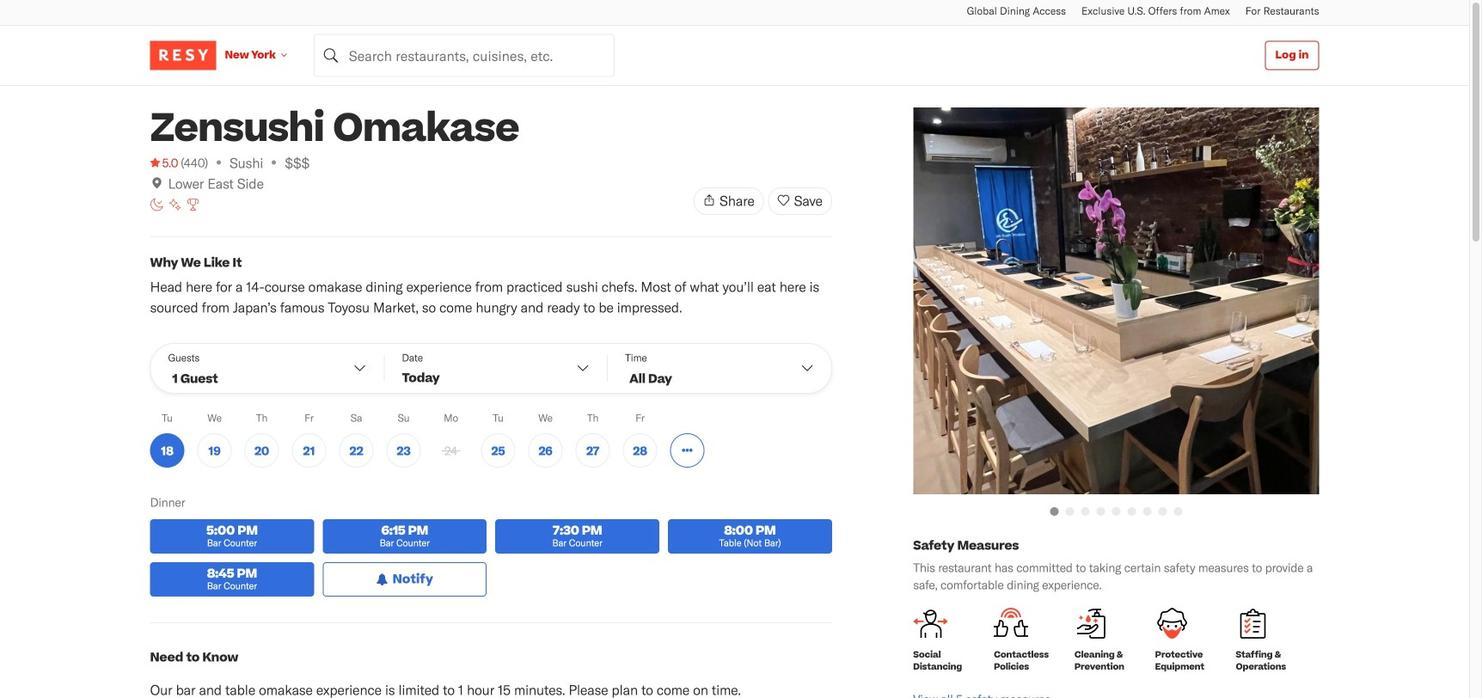 Task type: vqa. For each thing, say whether or not it's contained in the screenshot.
"5.0 OUT OF 5 STARS" icon at left top
yes



Task type: locate. For each thing, give the bounding box(es) containing it.
5.0 out of 5 stars image
[[150, 154, 178, 171]]

None field
[[314, 34, 615, 77]]



Task type: describe. For each thing, give the bounding box(es) containing it.
Search restaurants, cuisines, etc. text field
[[314, 34, 615, 77]]



